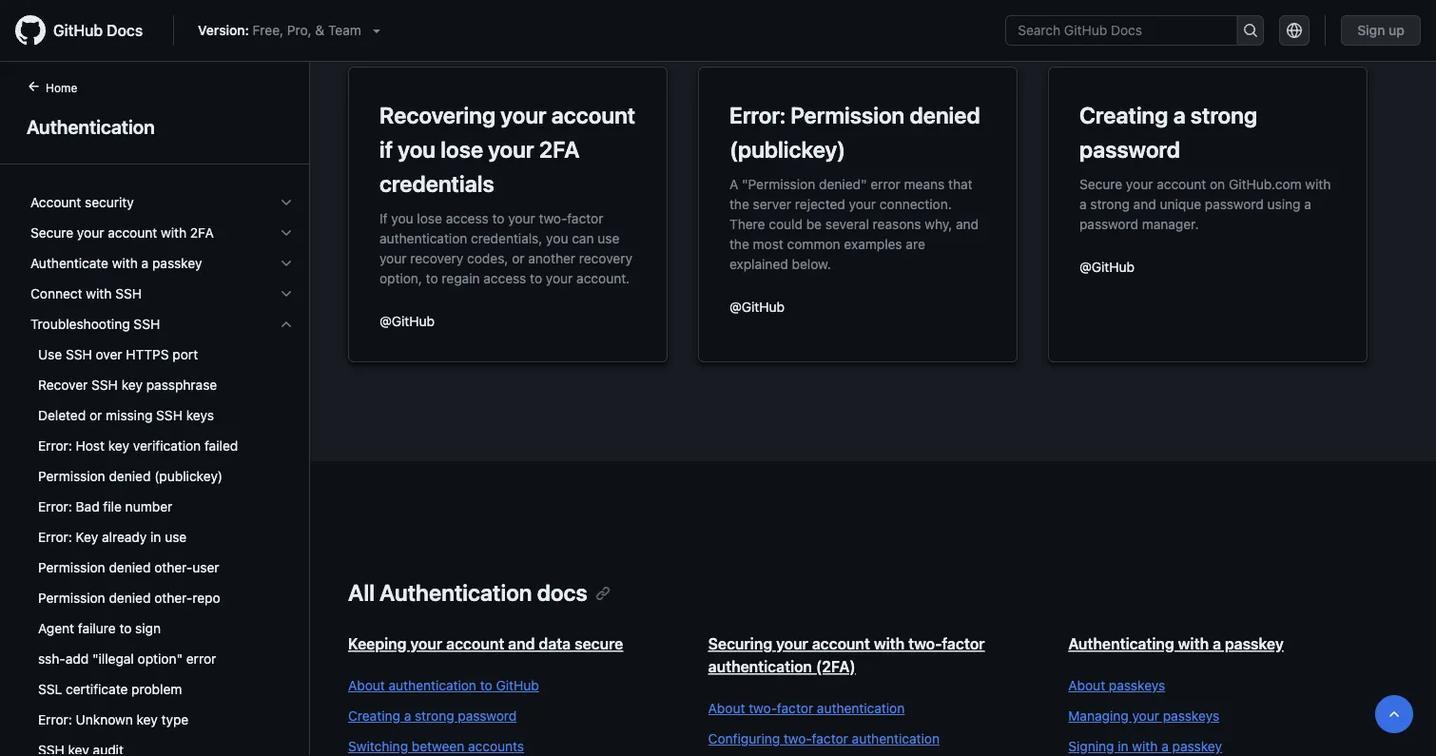 Task type: describe. For each thing, give the bounding box(es) containing it.
your up about authentication to github at left bottom
[[410, 635, 442, 653]]

security
[[85, 194, 134, 210]]

secure for secure your account on github.com with a strong and unique password using a password manager.
[[1079, 176, 1122, 192]]

ssh inside dropdown button
[[115, 286, 142, 301]]

about authentication to github link
[[348, 676, 670, 695]]

use inside troubleshooting ssh element
[[165, 529, 187, 545]]

ssh up verification
[[156, 408, 183, 423]]

host
[[76, 438, 105, 454]]

port
[[172, 347, 198, 362]]

authentication inside securing your account with two-factor authentication (2fa)
[[708, 658, 812, 676]]

0 vertical spatial authentication
[[27, 115, 155, 137]]

data
[[539, 635, 571, 653]]

permission denied (publickey)
[[38, 468, 223, 484]]

error: for error: key already in use
[[38, 529, 72, 545]]

securing your account with two-factor authentication (2fa) link
[[708, 635, 985, 676]]

about two-factor authentication link
[[708, 699, 1030, 718]]

agent failure to sign link
[[23, 613, 301, 644]]

factor inside if you lose access to your two-factor authentication credentials, you can use your recovery codes, or another recovery option, to regain access to your account.
[[567, 210, 603, 226]]

two- up configuring
[[749, 700, 777, 716]]

keeping your account and data secure link
[[348, 635, 623, 653]]

two- inside securing your account with two-factor authentication (2fa)
[[908, 635, 942, 653]]

means
[[904, 176, 945, 192]]

option"
[[138, 651, 183, 667]]

why,
[[925, 216, 952, 232]]

with inside dropdown button
[[161, 225, 186, 241]]

all authentication docs
[[348, 579, 588, 606]]

user
[[192, 560, 219, 575]]

creating a strong password link
[[348, 707, 670, 726]]

search image
[[1243, 23, 1258, 38]]

with up 'troubleshooting ssh'
[[86, 286, 112, 301]]

ssh for use ssh over https port
[[66, 347, 92, 362]]

sign up
[[1357, 22, 1405, 38]]

denied for permission denied other-repo
[[109, 590, 151, 606]]

up
[[1389, 22, 1405, 38]]

on
[[1210, 176, 1225, 192]]

permission for permission denied other-user
[[38, 560, 105, 575]]

team
[[328, 22, 361, 38]]

strong inside "link"
[[415, 708, 454, 724]]

2 the from the top
[[729, 236, 749, 252]]

denied for permission denied other-user
[[109, 560, 151, 575]]

ssh for recover ssh key passphrase
[[91, 377, 118, 393]]

using
[[1267, 196, 1301, 212]]

about for authenticating with a passkey
[[1068, 678, 1105, 693]]

about for keeping your account and data secure
[[348, 678, 385, 693]]

use inside if you lose access to your two-factor authentication credentials, you can use your recovery codes, or another recovery option, to regain access to your account.
[[598, 230, 619, 246]]

passkey for authenticating with a passkey
[[1225, 635, 1284, 653]]

keeping your account and data secure
[[348, 635, 623, 653]]

ssh for troubleshooting ssh
[[134, 316, 160, 332]]

guides link
[[348, 13, 444, 40]]

rejected
[[795, 196, 845, 212]]

error: for error: bad file number
[[38, 499, 72, 515]]

error: bad file number link
[[23, 492, 301, 522]]

your up credentials,
[[508, 210, 535, 226]]

creating a strong password inside "link"
[[348, 708, 517, 724]]

triangle down image
[[369, 23, 384, 38]]

regain
[[442, 270, 480, 286]]

connection.
[[880, 196, 952, 212]]

2fa inside secure your account with 2fa dropdown button
[[190, 225, 214, 241]]

your down another
[[546, 270, 573, 286]]

securing your account with two-factor authentication (2fa)
[[708, 635, 985, 676]]

a inside authenticate with a passkey dropdown button
[[141, 255, 149, 271]]

(publickey) inside permission denied (publickey) link
[[154, 468, 223, 484]]

to left the regain
[[426, 270, 438, 286]]

about two-factor authentication
[[708, 700, 905, 716]]

password inside creating a strong password
[[1079, 136, 1180, 163]]

signing in with a passkey
[[1068, 738, 1222, 754]]

sign
[[135, 621, 161, 636]]

codes,
[[467, 250, 508, 266]]

ssl certificate problem link
[[23, 674, 301, 705]]

to up credentials,
[[492, 210, 505, 226]]

your down the recovering
[[488, 136, 534, 163]]

sc 9kayk9 0 image for a
[[279, 256, 294, 271]]

other- for repo
[[154, 590, 192, 606]]

certificate
[[66, 681, 128, 697]]

your inside "a "permission denied" error means that the server rejected your connection. there could be several reasons why, and the most common examples are explained below."
[[849, 196, 876, 212]]

factor inside securing your account with two-factor authentication (2fa)
[[942, 635, 985, 653]]

error: host key verification failed
[[38, 438, 238, 454]]

managing your passkeys
[[1068, 708, 1219, 724]]

to inside authentication element
[[119, 621, 132, 636]]

sc 9kayk9 0 image for ssh
[[279, 286, 294, 301]]

account for two-
[[812, 635, 870, 653]]

error: permission denied (publickey)
[[729, 102, 980, 163]]

and inside "a "permission denied" error means that the server rejected your connection. there could be several reasons why, and the most common examples are explained below."
[[956, 216, 979, 232]]

sc 9kayk9 0 image inside troubleshooting ssh dropdown button
[[279, 317, 294, 332]]

permission denied other-user link
[[23, 553, 301, 583]]

permission denied (publickey) link
[[23, 461, 301, 492]]

a inside signing in with a passkey "link"
[[1161, 738, 1169, 754]]

0 vertical spatial access
[[446, 210, 489, 226]]

connect with ssh
[[30, 286, 142, 301]]

troubleshooting ssh element containing use ssh over https port
[[15, 340, 309, 756]]

guides
[[348, 13, 421, 40]]

denied"
[[819, 176, 867, 192]]

error: unknown key type link
[[23, 705, 301, 735]]

1 vertical spatial you
[[391, 210, 413, 226]]

agent failure to sign
[[38, 621, 161, 636]]

scroll to top image
[[1387, 707, 1402, 722]]

denied for permission denied (publickey)
[[109, 468, 151, 484]]

key
[[76, 529, 98, 545]]

in inside authentication element
[[150, 529, 161, 545]]

deleted or missing ssh keys link
[[23, 400, 301, 431]]

permission inside error: permission denied (publickey)
[[791, 102, 905, 128]]

Search GitHub Docs search field
[[1006, 16, 1237, 45]]

accounts
[[468, 738, 524, 754]]

file
[[103, 499, 122, 515]]

permission denied other-user
[[38, 560, 219, 575]]

free,
[[253, 22, 284, 38]]

if you lose access to your two-factor authentication credentials, you can use your recovery codes, or another recovery option, to regain access to your account.
[[379, 210, 632, 286]]

2 vertical spatial and
[[508, 635, 535, 653]]

verification
[[133, 438, 201, 454]]

to inside "link"
[[480, 678, 492, 693]]

two- inside if you lose access to your two-factor authentication credentials, you can use your recovery codes, or another recovery option, to regain access to your account.
[[539, 210, 567, 226]]

keys
[[186, 408, 214, 423]]

2 recovery from the left
[[579, 250, 632, 266]]

account for data
[[446, 635, 504, 653]]

two- down about two-factor authentication
[[784, 731, 812, 747]]

error inside "a "permission denied" error means that the server rejected your connection. there could be several reasons why, and the most common examples are explained below."
[[871, 176, 900, 192]]

account for github.com
[[1157, 176, 1206, 192]]

are
[[906, 236, 925, 252]]

configuring two-factor authentication link
[[708, 729, 1030, 748]]

strong inside creating a strong password
[[1190, 102, 1257, 128]]

failed
[[204, 438, 238, 454]]

pro,
[[287, 22, 312, 38]]

secure for secure your account with 2fa
[[30, 225, 73, 241]]

a
[[729, 176, 738, 192]]

missing
[[106, 408, 153, 423]]

sign up link
[[1341, 15, 1421, 46]]

secure
[[575, 635, 623, 653]]

signing
[[1068, 738, 1114, 754]]

(publickey) inside error: permission denied (publickey)
[[729, 136, 846, 163]]

server
[[753, 196, 791, 212]]

connect with ssh button
[[23, 279, 301, 309]]

@github for error: permission denied (publickey)
[[729, 299, 785, 314]]

lose inside recovering your account if you lose your 2fa credentials
[[440, 136, 483, 163]]

recover ssh key passphrase link
[[23, 370, 301, 400]]

connect
[[30, 286, 82, 301]]

0 vertical spatial github
[[53, 21, 103, 39]]

key for unknown
[[137, 712, 158, 728]]

password down on
[[1205, 196, 1264, 212]]

password inside "link"
[[458, 708, 517, 724]]

1 the from the top
[[729, 196, 749, 212]]

several
[[825, 216, 869, 232]]

deleted or missing ssh keys
[[38, 408, 214, 423]]

signing in with a passkey link
[[1068, 737, 1390, 756]]

authenticating with a passkey
[[1068, 635, 1284, 653]]

authenticate
[[30, 255, 108, 271]]

recover ssh key passphrase
[[38, 377, 217, 393]]

error: for error: host key verification failed
[[38, 438, 72, 454]]

passphrase
[[146, 377, 217, 393]]

managing your passkeys link
[[1068, 707, 1390, 726]]

lose inside if you lose access to your two-factor authentication credentials, you can use your recovery codes, or another recovery option, to regain access to your account.
[[417, 210, 442, 226]]

troubleshooting ssh button
[[23, 309, 301, 340]]



Task type: locate. For each thing, give the bounding box(es) containing it.
and inside secure your account on github.com with a strong and unique password using a password manager.
[[1133, 196, 1156, 212]]

use down error: bad file number "link"
[[165, 529, 187, 545]]

2 horizontal spatial @github
[[1079, 259, 1135, 274]]

2 sc 9kayk9 0 image from the top
[[279, 225, 294, 241]]

a "permission denied" error means that the server rejected your connection. there could be several reasons why, and the most common examples are explained below.
[[729, 176, 979, 272]]

other- down error: key already in use link
[[154, 560, 192, 575]]

1 vertical spatial access
[[483, 270, 526, 286]]

select language: current language is english image
[[1287, 23, 1302, 38]]

error up connection.
[[871, 176, 900, 192]]

error: for error: permission denied (publickey)
[[729, 102, 786, 128]]

permission up agent
[[38, 590, 105, 606]]

1 vertical spatial lose
[[417, 210, 442, 226]]

about inside "link"
[[348, 678, 385, 693]]

error: unknown key type
[[38, 712, 189, 728]]

authentication up switching between accounts
[[389, 678, 476, 693]]

1 vertical spatial sc 9kayk9 0 image
[[279, 286, 294, 301]]

error right option"
[[186, 651, 216, 667]]

with down account security dropdown button
[[161, 225, 186, 241]]

strong
[[1190, 102, 1257, 128], [1090, 196, 1130, 212], [415, 708, 454, 724]]

0 horizontal spatial error
[[186, 651, 216, 667]]

about passkeys
[[1068, 678, 1165, 693]]

github left docs
[[53, 21, 103, 39]]

0 vertical spatial strong
[[1190, 102, 1257, 128]]

account for you
[[551, 102, 636, 128]]

your up "manager."
[[1126, 176, 1153, 192]]

(publickey) up "permission
[[729, 136, 846, 163]]

2 horizontal spatial and
[[1133, 196, 1156, 212]]

(publickey) down verification
[[154, 468, 223, 484]]

with down managing your passkeys
[[1132, 738, 1158, 754]]

account
[[30, 194, 81, 210]]

passkey inside dropdown button
[[152, 255, 202, 271]]

1 vertical spatial passkeys
[[1163, 708, 1219, 724]]

sc 9kayk9 0 image inside secure your account with 2fa dropdown button
[[279, 225, 294, 241]]

0 vertical spatial other-
[[154, 560, 192, 575]]

1 vertical spatial strong
[[1090, 196, 1130, 212]]

1 horizontal spatial and
[[956, 216, 979, 232]]

authentication element
[[0, 77, 310, 756]]

@github for recovering your account if you lose your 2fa credentials
[[379, 313, 435, 329]]

2 vertical spatial passkey
[[1172, 738, 1222, 754]]

permission for permission denied other-repo
[[38, 590, 105, 606]]

https
[[126, 347, 169, 362]]

1 horizontal spatial strong
[[1090, 196, 1130, 212]]

in
[[150, 529, 161, 545], [1118, 738, 1129, 754]]

secure your account with 2fa button
[[23, 218, 301, 248]]

2 other- from the top
[[154, 590, 192, 606]]

@github
[[1079, 259, 1135, 274], [729, 299, 785, 314], [379, 313, 435, 329]]

0 horizontal spatial secure
[[30, 225, 73, 241]]

creating down search github docs search box
[[1079, 102, 1168, 128]]

about up "managing"
[[1068, 678, 1105, 693]]

or inside if you lose access to your two-factor authentication credentials, you can use your recovery codes, or another recovery option, to regain access to your account.
[[512, 250, 525, 266]]

key for host
[[108, 438, 129, 454]]

0 vertical spatial use
[[598, 230, 619, 246]]

about authentication to github
[[348, 678, 539, 693]]

and
[[1133, 196, 1156, 212], [956, 216, 979, 232], [508, 635, 535, 653]]

keeping
[[348, 635, 407, 653]]

over
[[96, 347, 122, 362]]

ssh
[[115, 286, 142, 301], [134, 316, 160, 332], [66, 347, 92, 362], [91, 377, 118, 393], [156, 408, 183, 423]]

home
[[46, 81, 77, 94]]

0 vertical spatial key
[[121, 377, 143, 393]]

about up configuring
[[708, 700, 745, 716]]

strong up switching between accounts
[[415, 708, 454, 724]]

account inside secure your account with 2fa dropdown button
[[108, 225, 157, 241]]

1 horizontal spatial @github
[[729, 299, 785, 314]]

password left "manager."
[[1079, 216, 1138, 232]]

ssl certificate problem
[[38, 681, 182, 697]]

if
[[379, 136, 393, 163]]

github up creating a strong password "link"
[[496, 678, 539, 693]]

passkeys up managing your passkeys
[[1109, 678, 1165, 693]]

1 horizontal spatial error
[[871, 176, 900, 192]]

you inside recovering your account if you lose your 2fa credentials
[[398, 136, 436, 163]]

authentication inside if you lose access to your two-factor authentication credentials, you can use your recovery codes, or another recovery option, to regain access to your account.
[[379, 230, 467, 246]]

be
[[806, 216, 822, 232]]

to down another
[[530, 270, 542, 286]]

other- for user
[[154, 560, 192, 575]]

in right signing
[[1118, 738, 1129, 754]]

passkey for authenticate with a passkey
[[152, 255, 202, 271]]

1 recovery from the left
[[410, 250, 464, 266]]

other-
[[154, 560, 192, 575], [154, 590, 192, 606]]

permission up denied"
[[791, 102, 905, 128]]

recovery
[[410, 250, 464, 266], [579, 250, 632, 266]]

0 horizontal spatial passkey
[[152, 255, 202, 271]]

denied inside error: permission denied (publickey)
[[910, 102, 980, 128]]

error inside troubleshooting ssh element
[[186, 651, 216, 667]]

password up "accounts"
[[458, 708, 517, 724]]

1 horizontal spatial recovery
[[579, 250, 632, 266]]

to left "sign"
[[119, 621, 132, 636]]

switching between accounts link
[[348, 737, 670, 756]]

github inside "link"
[[496, 678, 539, 693]]

key right host
[[108, 438, 129, 454]]

1 vertical spatial (publickey)
[[154, 468, 223, 484]]

2fa down account security dropdown button
[[190, 225, 214, 241]]

key left type
[[137, 712, 158, 728]]

factor
[[567, 210, 603, 226], [942, 635, 985, 653], [777, 700, 813, 716], [812, 731, 848, 747]]

error: left bad
[[38, 499, 72, 515]]

0 horizontal spatial use
[[165, 529, 187, 545]]

github docs
[[53, 21, 143, 39]]

use
[[598, 230, 619, 246], [165, 529, 187, 545]]

sc 9kayk9 0 image for secure your account with 2fa
[[279, 225, 294, 241]]

a
[[1173, 102, 1186, 128], [1079, 196, 1087, 212], [1304, 196, 1311, 212], [141, 255, 149, 271], [1213, 635, 1221, 653], [404, 708, 411, 724], [1161, 738, 1169, 754]]

1 horizontal spatial about
[[708, 700, 745, 716]]

your inside managing your passkeys link
[[1132, 708, 1159, 724]]

account inside recovering your account if you lose your 2fa credentials
[[551, 102, 636, 128]]

denied down permission denied other-user
[[109, 590, 151, 606]]

problem
[[131, 681, 182, 697]]

about down keeping in the left of the page
[[348, 678, 385, 693]]

@github for creating a strong password
[[1079, 259, 1135, 274]]

0 horizontal spatial @github
[[379, 313, 435, 329]]

0 horizontal spatial creating
[[348, 708, 400, 724]]

2 horizontal spatial about
[[1068, 678, 1105, 693]]

all
[[348, 579, 375, 606]]

account inside securing your account with two-factor authentication (2fa)
[[812, 635, 870, 653]]

troubleshooting
[[30, 316, 130, 332]]

0 horizontal spatial about
[[348, 678, 385, 693]]

ssh-add "illegal option" error link
[[23, 644, 301, 674]]

docs
[[537, 579, 588, 606]]

0 horizontal spatial and
[[508, 635, 535, 653]]

2 vertical spatial sc 9kayk9 0 image
[[279, 317, 294, 332]]

your up several at right
[[849, 196, 876, 212]]

authentication down the home link
[[27, 115, 155, 137]]

authenticating with a passkey link
[[1068, 635, 1284, 653]]

or inside troubleshooting ssh element
[[89, 408, 102, 423]]

strong inside secure your account on github.com with a strong and unique password using a password manager.
[[1090, 196, 1130, 212]]

type
[[161, 712, 189, 728]]

0 vertical spatial creating a strong password
[[1079, 102, 1257, 163]]

creating a strong password up switching between accounts
[[348, 708, 517, 724]]

that
[[948, 176, 973, 192]]

with right github.com
[[1305, 176, 1331, 192]]

0 vertical spatial the
[[729, 196, 749, 212]]

deleted
[[38, 408, 86, 423]]

use
[[38, 347, 62, 362]]

0 vertical spatial 2fa
[[539, 136, 580, 163]]

error: inside error: permission denied (publickey)
[[729, 102, 786, 128]]

key for ssh
[[121, 377, 143, 393]]

1 vertical spatial key
[[108, 438, 129, 454]]

docs
[[107, 21, 143, 39]]

1 vertical spatial creating a strong password
[[348, 708, 517, 724]]

0 vertical spatial error
[[871, 176, 900, 192]]

to up creating a strong password "link"
[[480, 678, 492, 693]]

0 vertical spatial sc 9kayk9 0 image
[[279, 256, 294, 271]]

passkeys
[[1109, 678, 1165, 693], [1163, 708, 1219, 724]]

0 vertical spatial secure
[[1079, 176, 1122, 192]]

1 vertical spatial 2fa
[[190, 225, 214, 241]]

None search field
[[1005, 15, 1264, 46]]

authentication down securing
[[708, 658, 812, 676]]

passkey up about passkeys link
[[1225, 635, 1284, 653]]

2fa up can
[[539, 136, 580, 163]]

error: left key
[[38, 529, 72, 545]]

with inside secure your account on github.com with a strong and unique password using a password manager.
[[1305, 176, 1331, 192]]

0 horizontal spatial creating a strong password
[[348, 708, 517, 724]]

0 vertical spatial creating
[[1079, 102, 1168, 128]]

passkeys down about passkeys link
[[1163, 708, 1219, 724]]

sc 9kayk9 0 image inside connect with ssh dropdown button
[[279, 286, 294, 301]]

1 troubleshooting ssh element from the top
[[15, 309, 309, 756]]

passkey inside "link"
[[1172, 738, 1222, 754]]

1 horizontal spatial creating a strong password
[[1079, 102, 1257, 163]]

sc 9kayk9 0 image
[[279, 195, 294, 210], [279, 225, 294, 241]]

you up another
[[546, 230, 568, 246]]

"illegal
[[92, 651, 134, 667]]

recover
[[38, 377, 88, 393]]

authentication down the if
[[379, 230, 467, 246]]

ssh up https
[[134, 316, 160, 332]]

strong up on
[[1190, 102, 1257, 128]]

denied up the permission denied other-repo
[[109, 560, 151, 575]]

your right securing
[[776, 635, 808, 653]]

authentication inside "link"
[[389, 678, 476, 693]]

1 vertical spatial sc 9kayk9 0 image
[[279, 225, 294, 241]]

authentication up configuring two-factor authentication link
[[817, 700, 905, 716]]

about
[[348, 678, 385, 693], [1068, 678, 1105, 693], [708, 700, 745, 716]]

password up unique
[[1079, 136, 1180, 163]]

1 vertical spatial github
[[496, 678, 539, 693]]

1 vertical spatial in
[[1118, 738, 1129, 754]]

permission inside 'link'
[[38, 560, 105, 575]]

denied down error: host key verification failed
[[109, 468, 151, 484]]

account inside secure your account on github.com with a strong and unique password using a password manager.
[[1157, 176, 1206, 192]]

error: down ssl
[[38, 712, 72, 728]]

your inside securing your account with two-factor authentication (2fa)
[[776, 635, 808, 653]]

lose down the recovering
[[440, 136, 483, 163]]

to
[[492, 210, 505, 226], [426, 270, 438, 286], [530, 270, 542, 286], [119, 621, 132, 636], [480, 678, 492, 693]]

1 vertical spatial secure
[[30, 225, 73, 241]]

secure your account with 2fa
[[30, 225, 214, 241]]

account security
[[30, 194, 134, 210]]

access down the codes,
[[483, 270, 526, 286]]

1 vertical spatial creating
[[348, 708, 400, 724]]

already
[[102, 529, 147, 545]]

error: for error: unknown key type
[[38, 712, 72, 728]]

1 horizontal spatial (publickey)
[[729, 136, 846, 163]]

0 horizontal spatial 2fa
[[190, 225, 214, 241]]

0 horizontal spatial or
[[89, 408, 102, 423]]

1 vertical spatial use
[[165, 529, 187, 545]]

0 horizontal spatial recovery
[[410, 250, 464, 266]]

authenticate with a passkey button
[[23, 248, 301, 279]]

error: up "permission
[[729, 102, 786, 128]]

1 horizontal spatial creating
[[1079, 102, 1168, 128]]

a inside creating a strong password "link"
[[404, 708, 411, 724]]

sc 9kayk9 0 image
[[279, 256, 294, 271], [279, 286, 294, 301], [279, 317, 294, 332]]

authentication
[[27, 115, 155, 137], [380, 579, 532, 606]]

configuring two-factor authentication
[[708, 731, 940, 747]]

0 vertical spatial and
[[1133, 196, 1156, 212]]

1 horizontal spatial github
[[496, 678, 539, 693]]

1 horizontal spatial in
[[1118, 738, 1129, 754]]

key up "missing"
[[121, 377, 143, 393]]

or down credentials,
[[512, 250, 525, 266]]

a inside creating a strong password
[[1173, 102, 1186, 128]]

reasons
[[873, 216, 921, 232]]

0 horizontal spatial authentication
[[27, 115, 155, 137]]

"permission
[[742, 176, 815, 192]]

sc 9kayk9 0 image inside authenticate with a passkey dropdown button
[[279, 256, 294, 271]]

0 horizontal spatial (publickey)
[[154, 468, 223, 484]]

ssh down authenticate with a passkey
[[115, 286, 142, 301]]

secure inside dropdown button
[[30, 225, 73, 241]]

your down account security
[[77, 225, 104, 241]]

permission denied other-repo link
[[23, 583, 301, 613]]

3 sc 9kayk9 0 image from the top
[[279, 317, 294, 332]]

home link
[[19, 79, 108, 98]]

error: key already in use link
[[23, 522, 301, 553]]

about passkeys link
[[1068, 676, 1390, 695]]

access
[[446, 210, 489, 226], [483, 270, 526, 286]]

troubleshooting ssh element
[[15, 309, 309, 756], [15, 340, 309, 756]]

your inside secure your account on github.com with a strong and unique password using a password manager.
[[1126, 176, 1153, 192]]

2fa inside recovering your account if you lose your 2fa credentials
[[539, 136, 580, 163]]

lose down credentials on the left top
[[417, 210, 442, 226]]

two- up about two-factor authentication link
[[908, 635, 942, 653]]

0 vertical spatial in
[[150, 529, 161, 545]]

below.
[[792, 256, 831, 272]]

2 vertical spatial key
[[137, 712, 158, 728]]

with inside securing your account with two-factor authentication (2fa)
[[874, 635, 905, 653]]

or up host
[[89, 408, 102, 423]]

two-
[[539, 210, 567, 226], [908, 635, 942, 653], [749, 700, 777, 716], [784, 731, 812, 747]]

with up about two-factor authentication link
[[874, 635, 905, 653]]

account for 2fa
[[108, 225, 157, 241]]

in inside "link"
[[1118, 738, 1129, 754]]

if
[[379, 210, 388, 226]]

1 sc 9kayk9 0 image from the top
[[279, 195, 294, 210]]

about for securing your account with two-factor authentication (2fa)
[[708, 700, 745, 716]]

the down there
[[729, 236, 749, 252]]

your right the recovering
[[501, 102, 547, 128]]

unknown
[[76, 712, 133, 728]]

credentials,
[[471, 230, 542, 246]]

denied inside 'link'
[[109, 560, 151, 575]]

you right if
[[398, 136, 436, 163]]

use right can
[[598, 230, 619, 246]]

1 vertical spatial and
[[956, 216, 979, 232]]

0 horizontal spatial github
[[53, 21, 103, 39]]

recovery up account.
[[579, 250, 632, 266]]

permission down key
[[38, 560, 105, 575]]

1 horizontal spatial passkey
[[1172, 738, 1222, 754]]

tooltip
[[1375, 695, 1413, 733]]

secure inside secure your account on github.com with a strong and unique password using a password manager.
[[1079, 176, 1122, 192]]

recovering your account if you lose your 2fa credentials
[[379, 102, 636, 197]]

two- up another
[[539, 210, 567, 226]]

2 troubleshooting ssh element from the top
[[15, 340, 309, 756]]

your inside secure your account with 2fa dropdown button
[[77, 225, 104, 241]]

other- inside 'link'
[[154, 560, 192, 575]]

with inside "link"
[[1132, 738, 1158, 754]]

creating a strong password up on
[[1079, 102, 1257, 163]]

error: host key verification failed link
[[23, 431, 301, 461]]

1 sc 9kayk9 0 image from the top
[[279, 256, 294, 271]]

2 vertical spatial you
[[546, 230, 568, 246]]

ssh inside dropdown button
[[134, 316, 160, 332]]

you right the if
[[391, 210, 413, 226]]

common
[[787, 236, 840, 252]]

could
[[769, 216, 803, 232]]

1 horizontal spatial or
[[512, 250, 525, 266]]

error: down deleted
[[38, 438, 72, 454]]

another
[[528, 250, 575, 266]]

error: inside "link"
[[38, 499, 72, 515]]

0 horizontal spatial in
[[150, 529, 161, 545]]

1 vertical spatial authentication
[[380, 579, 532, 606]]

access up credentials,
[[446, 210, 489, 226]]

the down a
[[729, 196, 749, 212]]

your up option,
[[379, 250, 407, 266]]

can
[[572, 230, 594, 246]]

with down secure your account with 2fa
[[112, 255, 138, 271]]

1 vertical spatial the
[[729, 236, 749, 252]]

sc 9kayk9 0 image inside account security dropdown button
[[279, 195, 294, 210]]

permission up bad
[[38, 468, 105, 484]]

1 horizontal spatial use
[[598, 230, 619, 246]]

secure
[[1079, 176, 1122, 192], [30, 225, 73, 241]]

0 vertical spatial or
[[512, 250, 525, 266]]

and left data
[[508, 635, 535, 653]]

authenticate with a passkey
[[30, 255, 202, 271]]

2 sc 9kayk9 0 image from the top
[[279, 286, 294, 301]]

creating inside creating a strong password
[[1079, 102, 1168, 128]]

0 horizontal spatial strong
[[415, 708, 454, 724]]

0 vertical spatial sc 9kayk9 0 image
[[279, 195, 294, 210]]

0 vertical spatial (publickey)
[[729, 136, 846, 163]]

1 horizontal spatial 2fa
[[539, 136, 580, 163]]

and up "manager."
[[1133, 196, 1156, 212]]

denied up that
[[910, 102, 980, 128]]

0 vertical spatial lose
[[440, 136, 483, 163]]

1 other- from the top
[[154, 560, 192, 575]]

account security button
[[23, 187, 301, 218]]

0 vertical spatial you
[[398, 136, 436, 163]]

permission for permission denied (publickey)
[[38, 468, 105, 484]]

1 vertical spatial error
[[186, 651, 216, 667]]

in down error: bad file number "link"
[[150, 529, 161, 545]]

0 vertical spatial passkey
[[152, 255, 202, 271]]

ssh down over
[[91, 377, 118, 393]]

&
[[315, 22, 325, 38]]

1 vertical spatial other-
[[154, 590, 192, 606]]

most
[[753, 236, 784, 252]]

2 horizontal spatial strong
[[1190, 102, 1257, 128]]

recovery up the regain
[[410, 250, 464, 266]]

1 horizontal spatial authentication
[[380, 579, 532, 606]]

account.
[[576, 270, 630, 286]]

2 horizontal spatial passkey
[[1225, 635, 1284, 653]]

your up signing in with a passkey
[[1132, 708, 1159, 724]]

1 vertical spatial passkey
[[1225, 635, 1284, 653]]

ssh-add "illegal option" error
[[38, 651, 216, 667]]

error
[[871, 176, 900, 192], [186, 651, 216, 667]]

repo
[[192, 590, 220, 606]]

creating inside "link"
[[348, 708, 400, 724]]

passkey down managing your passkeys link on the bottom right of the page
[[1172, 738, 1222, 754]]

authentication down about two-factor authentication link
[[852, 731, 940, 747]]

creating up switching
[[348, 708, 400, 724]]

passkey
[[152, 255, 202, 271], [1225, 635, 1284, 653], [1172, 738, 1222, 754]]

passkey down secure your account with 2fa dropdown button
[[152, 255, 202, 271]]

or
[[512, 250, 525, 266], [89, 408, 102, 423]]

1 horizontal spatial secure
[[1079, 176, 1122, 192]]

other- down the permission denied other-user 'link'
[[154, 590, 192, 606]]

with up about passkeys link
[[1178, 635, 1209, 653]]

sc 9kayk9 0 image for account security
[[279, 195, 294, 210]]

1 vertical spatial or
[[89, 408, 102, 423]]

0 vertical spatial passkeys
[[1109, 678, 1165, 693]]

2 vertical spatial strong
[[415, 708, 454, 724]]

troubleshooting ssh element containing troubleshooting ssh
[[15, 309, 309, 756]]



Task type: vqa. For each thing, say whether or not it's contained in the screenshot.
the (publickey) in the 'permission denied (publickey)' link
yes



